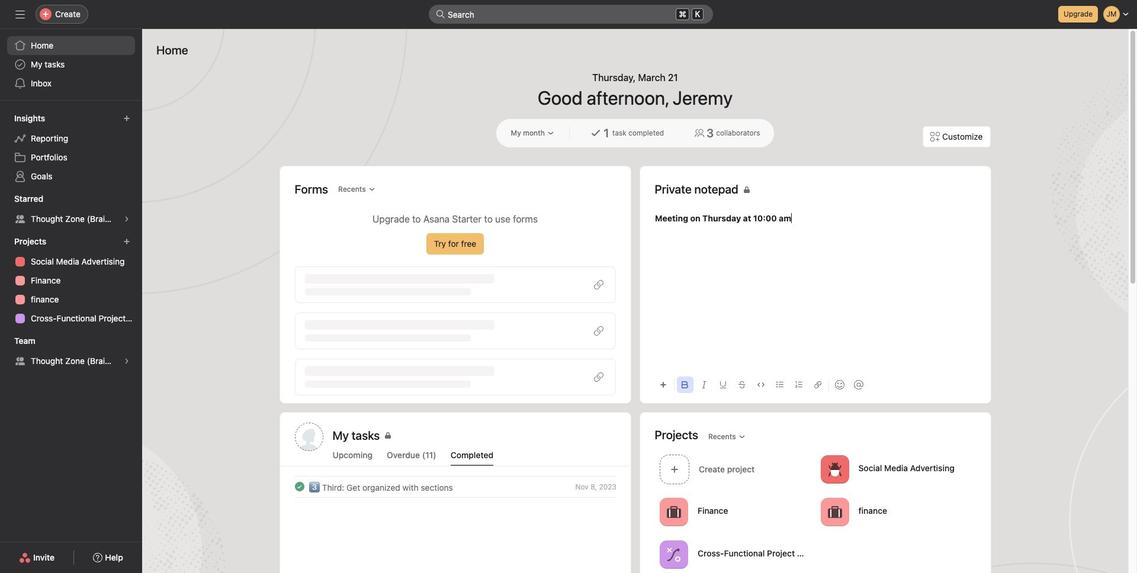 Task type: vqa. For each thing, say whether or not it's contained in the screenshot.
second See details, Thought Zone (Brainstorm Space) ICON
yes



Task type: describe. For each thing, give the bounding box(es) containing it.
see details, thought zone (brainstorm space) image for teams element
[[123, 358, 130, 365]]

0 horizontal spatial list item
[[281, 476, 631, 498]]

Completed checkbox
[[292, 480, 307, 494]]

hide sidebar image
[[15, 9, 25, 19]]

line_and_symbols image
[[667, 548, 681, 562]]

starred element
[[0, 188, 142, 231]]

numbered list image
[[796, 382, 803, 389]]

bulleted list image
[[777, 382, 784, 389]]

strikethrough image
[[739, 382, 746, 389]]

new insights image
[[123, 115, 130, 122]]

teams element
[[0, 331, 142, 373]]

bug image
[[828, 463, 842, 477]]

see details, thought zone (brainstorm space) image for starred "element"
[[123, 216, 130, 223]]



Task type: locate. For each thing, give the bounding box(es) containing it.
see details, thought zone (brainstorm space) image inside starred "element"
[[123, 216, 130, 223]]

new project or portfolio image
[[123, 238, 130, 245]]

italics image
[[701, 382, 708, 389]]

Search tasks, projects, and more text field
[[429, 5, 713, 24]]

bold image
[[682, 382, 689, 389]]

emoji image
[[835, 380, 845, 390]]

briefcase image
[[828, 505, 842, 519]]

insert an object image
[[660, 382, 667, 389]]

add profile photo image
[[295, 423, 323, 452]]

projects element
[[0, 231, 142, 331]]

completed image
[[292, 480, 307, 494]]

2 see details, thought zone (brainstorm space) image from the top
[[123, 358, 130, 365]]

1 vertical spatial see details, thought zone (brainstorm space) image
[[123, 358, 130, 365]]

1 horizontal spatial list item
[[655, 452, 816, 488]]

list item
[[655, 452, 816, 488], [281, 476, 631, 498]]

code image
[[758, 382, 765, 389]]

0 vertical spatial see details, thought zone (brainstorm space) image
[[123, 216, 130, 223]]

prominent image
[[436, 9, 446, 19]]

global element
[[0, 29, 142, 100]]

see details, thought zone (brainstorm space) image inside teams element
[[123, 358, 130, 365]]

toolbar
[[655, 372, 976, 398]]

at mention image
[[854, 380, 864, 390]]

briefcase image
[[667, 505, 681, 519]]

1 see details, thought zone (brainstorm space) image from the top
[[123, 216, 130, 223]]

None field
[[429, 5, 713, 24]]

underline image
[[720, 382, 727, 389]]

see details, thought zone (brainstorm space) image
[[123, 216, 130, 223], [123, 358, 130, 365]]

insights element
[[0, 108, 142, 188]]

link image
[[815, 382, 822, 389]]



